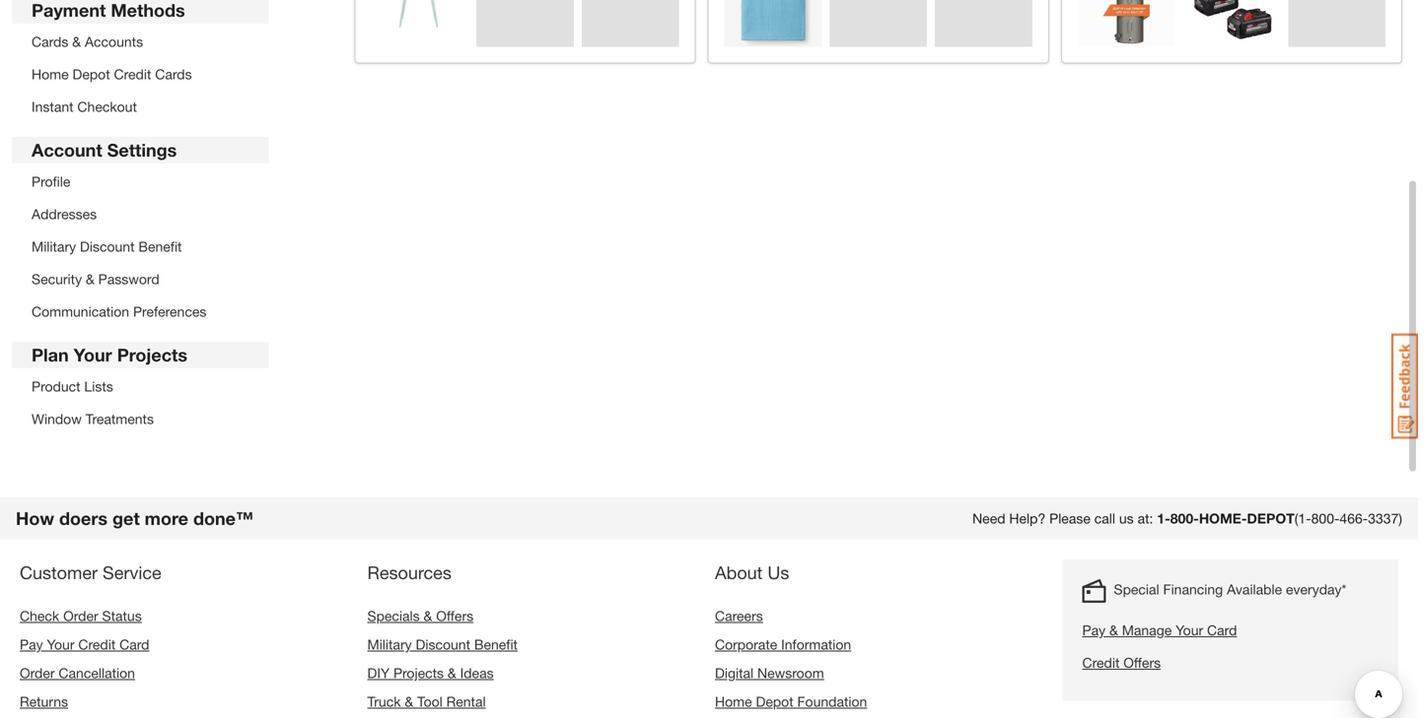 Task type: describe. For each thing, give the bounding box(es) containing it.
(1-
[[1295, 511, 1311, 527]]

depot
[[1247, 511, 1295, 527]]

specials & offers
[[367, 608, 473, 625]]

window
[[32, 411, 82, 427]]

newsroom
[[757, 666, 824, 682]]

3 product image image from the left
[[1078, 0, 1175, 47]]

& for offers
[[424, 608, 432, 625]]

need help? please call us at: 1-800-home-depot (1-800-466-3337)
[[972, 511, 1402, 527]]

digital newsroom link
[[715, 666, 824, 682]]

profile
[[32, 174, 70, 190]]

how doers get more done™
[[16, 508, 253, 530]]

plan your projects
[[32, 345, 187, 366]]

manage
[[1122, 623, 1172, 639]]

get
[[112, 508, 140, 530]]

466-
[[1340, 511, 1368, 527]]

done™
[[193, 508, 253, 530]]

credit offers link
[[1082, 653, 1347, 674]]

your down financing
[[1176, 623, 1203, 639]]

security & password link
[[32, 271, 159, 287]]

0 vertical spatial projects
[[117, 345, 187, 366]]

careers
[[715, 608, 763, 625]]

1-
[[1157, 511, 1170, 527]]

call
[[1094, 511, 1115, 527]]

feedback link image
[[1391, 333, 1418, 440]]

& for accounts
[[72, 34, 81, 50]]

home for home depot foundation
[[715, 694, 752, 711]]

about us
[[715, 563, 789, 584]]

2 800- from the left
[[1311, 511, 1340, 527]]

communication preferences
[[32, 304, 206, 320]]

1 horizontal spatial projects
[[393, 666, 444, 682]]

instant checkout link
[[32, 99, 137, 115]]

home depot credit cards
[[32, 66, 192, 82]]

security
[[32, 271, 82, 287]]

tool
[[417, 694, 443, 711]]

product lists
[[32, 379, 113, 395]]

settings
[[107, 140, 177, 161]]

financing
[[1163, 582, 1223, 598]]

cards & accounts
[[32, 34, 143, 50]]

pay & manage your card link
[[1082, 621, 1347, 641]]

home depot credit cards link
[[32, 66, 192, 82]]

pay your credit card
[[20, 637, 149, 653]]

account
[[32, 140, 102, 161]]

need
[[972, 511, 1005, 527]]

accounts
[[85, 34, 143, 50]]

instant
[[32, 99, 74, 115]]

home depot foundation link
[[715, 694, 867, 711]]

0 horizontal spatial cards
[[32, 34, 68, 50]]

specials & offers link
[[367, 608, 473, 625]]

more
[[145, 508, 188, 530]]

preferences
[[133, 304, 206, 320]]

digital newsroom
[[715, 666, 824, 682]]

password
[[98, 271, 159, 287]]

plan
[[32, 345, 69, 366]]

2 vertical spatial credit
[[1082, 655, 1120, 672]]

account settings
[[32, 140, 177, 161]]

check
[[20, 608, 59, 625]]

truck & tool rental
[[367, 694, 486, 711]]

information
[[781, 637, 851, 653]]

rental
[[446, 694, 486, 711]]

diy projects & ideas
[[367, 666, 494, 682]]

home for home depot credit cards
[[32, 66, 69, 82]]

help?
[[1009, 511, 1046, 527]]

how
[[16, 508, 54, 530]]

corporate information link
[[715, 637, 851, 653]]

returns
[[20, 694, 68, 711]]

pay your credit card link
[[20, 637, 149, 653]]

at:
[[1138, 511, 1153, 527]]

credit for account settings
[[114, 66, 151, 82]]

profile link
[[32, 174, 70, 190]]

& for password
[[86, 271, 94, 287]]

returns link
[[20, 694, 68, 711]]

military for the left military discount benefit link
[[32, 239, 76, 255]]

pay & manage your card
[[1082, 623, 1237, 639]]

corporate information
[[715, 637, 851, 653]]

3337)
[[1368, 511, 1402, 527]]

available
[[1227, 582, 1282, 598]]



Task type: vqa. For each thing, say whether or not it's contained in the screenshot.
The Decorators within Home Decorators Collection Doveton 60 in. W x 19 in. D x 34 in. H Double Sink Bath Vanity in Weathered Tan with White Engineered Marble Top
no



Task type: locate. For each thing, give the bounding box(es) containing it.
depot
[[72, 66, 110, 82], [756, 694, 793, 711]]

1 horizontal spatial cards
[[155, 66, 192, 82]]

benefit for the left military discount benefit link
[[138, 239, 182, 255]]

1 product image image from the left
[[371, 0, 469, 47]]

resources
[[367, 563, 452, 584]]

0 horizontal spatial order
[[20, 666, 55, 682]]

0 vertical spatial credit
[[114, 66, 151, 82]]

1 800- from the left
[[1170, 511, 1199, 527]]

depot down digital newsroom
[[756, 694, 793, 711]]

1 vertical spatial military
[[367, 637, 412, 653]]

credit offers
[[1082, 655, 1161, 672]]

cancellation
[[59, 666, 135, 682]]

0 horizontal spatial depot
[[72, 66, 110, 82]]

depot down cards & accounts
[[72, 66, 110, 82]]

benefit for military discount benefit link to the bottom
[[474, 637, 518, 653]]

diy projects & ideas link
[[367, 666, 494, 682]]

0 horizontal spatial card
[[119, 637, 149, 653]]

home
[[32, 66, 69, 82], [715, 694, 752, 711]]

1 vertical spatial benefit
[[474, 637, 518, 653]]

1 vertical spatial order
[[20, 666, 55, 682]]

& for manage
[[1109, 623, 1118, 639]]

&
[[72, 34, 81, 50], [86, 271, 94, 287], [424, 608, 432, 625], [1109, 623, 1118, 639], [448, 666, 456, 682], [405, 694, 413, 711]]

ideas
[[460, 666, 494, 682]]

your up lists
[[74, 345, 112, 366]]

1 horizontal spatial offers
[[1123, 655, 1161, 672]]

about
[[715, 563, 763, 584]]

0 vertical spatial home
[[32, 66, 69, 82]]

0 horizontal spatial pay
[[20, 637, 43, 653]]

0 horizontal spatial benefit
[[138, 239, 182, 255]]

check order status
[[20, 608, 142, 625]]

0 horizontal spatial offers
[[436, 608, 473, 625]]

military discount benefit up diy projects & ideas link
[[367, 637, 518, 653]]

your for plan your projects
[[74, 345, 112, 366]]

800- right at:
[[1170, 511, 1199, 527]]

window treatments
[[32, 411, 154, 427]]

0 horizontal spatial home
[[32, 66, 69, 82]]

800-
[[1170, 511, 1199, 527], [1311, 511, 1340, 527]]

0 horizontal spatial discount
[[80, 239, 135, 255]]

truck & tool rental link
[[367, 694, 486, 711]]

depot for foundation
[[756, 694, 793, 711]]

pay for pay your credit card
[[20, 637, 43, 653]]

foundation
[[797, 694, 867, 711]]

1 horizontal spatial pay
[[1082, 623, 1106, 639]]

discount up security & password link
[[80, 239, 135, 255]]

offers down manage
[[1123, 655, 1161, 672]]

military discount benefit link up diy projects & ideas link
[[367, 637, 518, 653]]

1 horizontal spatial military
[[367, 637, 412, 653]]

home depot foundation
[[715, 694, 867, 711]]

benefit up password
[[138, 239, 182, 255]]

1 horizontal spatial card
[[1207, 623, 1237, 639]]

order up returns link
[[20, 666, 55, 682]]

1 horizontal spatial home
[[715, 694, 752, 711]]

1 horizontal spatial order
[[63, 608, 98, 625]]

0 vertical spatial military discount benefit
[[32, 239, 182, 255]]

cards left accounts
[[32, 34, 68, 50]]

1 vertical spatial offers
[[1123, 655, 1161, 672]]

projects
[[117, 345, 187, 366], [393, 666, 444, 682]]

credit for resources
[[78, 637, 116, 653]]

your for pay your credit card
[[47, 637, 74, 653]]

diy
[[367, 666, 390, 682]]

1 vertical spatial credit
[[78, 637, 116, 653]]

checkout
[[77, 99, 137, 115]]

1 vertical spatial military discount benefit
[[367, 637, 518, 653]]

military for military discount benefit link to the bottom
[[367, 637, 412, 653]]

window treatments link
[[32, 411, 154, 427]]

everyday*
[[1286, 582, 1347, 598]]

1 horizontal spatial military discount benefit
[[367, 637, 518, 653]]

your
[[74, 345, 112, 366], [1176, 623, 1203, 639], [47, 637, 74, 653]]

1 horizontal spatial 800-
[[1311, 511, 1340, 527]]

check order status link
[[20, 608, 142, 625]]

military up security
[[32, 239, 76, 255]]

addresses
[[32, 206, 97, 222]]

specials
[[367, 608, 420, 625]]

1 vertical spatial home
[[715, 694, 752, 711]]

treatments
[[85, 411, 154, 427]]

your up order cancellation link
[[47, 637, 74, 653]]

military discount benefit link
[[32, 239, 182, 255], [367, 637, 518, 653]]

status
[[102, 608, 142, 625]]

0 vertical spatial benefit
[[138, 239, 182, 255]]

depot for credit
[[72, 66, 110, 82]]

instant checkout
[[32, 99, 137, 115]]

1 vertical spatial discount
[[416, 637, 470, 653]]

800- right depot
[[1311, 511, 1340, 527]]

offers right specials
[[436, 608, 473, 625]]

1 vertical spatial military discount benefit link
[[367, 637, 518, 653]]

offers
[[436, 608, 473, 625], [1123, 655, 1161, 672]]

4 product image image from the left
[[1183, 0, 1280, 47]]

projects down preferences
[[117, 345, 187, 366]]

product
[[32, 379, 80, 395]]

0 vertical spatial depot
[[72, 66, 110, 82]]

1 vertical spatial depot
[[756, 694, 793, 711]]

doers
[[59, 508, 107, 530]]

0 vertical spatial discount
[[80, 239, 135, 255]]

pay up credit offers
[[1082, 623, 1106, 639]]

home down digital
[[715, 694, 752, 711]]

1 horizontal spatial benefit
[[474, 637, 518, 653]]

corporate
[[715, 637, 777, 653]]

product lists link
[[32, 379, 113, 395]]

0 horizontal spatial military discount benefit link
[[32, 239, 182, 255]]

0 horizontal spatial projects
[[117, 345, 187, 366]]

communication preferences link
[[32, 304, 206, 320]]

communication
[[32, 304, 129, 320]]

card up credit offers link
[[1207, 623, 1237, 639]]

0 vertical spatial military
[[32, 239, 76, 255]]

military
[[32, 239, 76, 255], [367, 637, 412, 653]]

projects up truck & tool rental link
[[393, 666, 444, 682]]

service
[[103, 563, 161, 584]]

special
[[1114, 582, 1159, 598]]

discount for the left military discount benefit link
[[80, 239, 135, 255]]

order cancellation link
[[20, 666, 135, 682]]

security & password
[[32, 271, 159, 287]]

0 horizontal spatial 800-
[[1170, 511, 1199, 527]]

credit up cancellation
[[78, 637, 116, 653]]

0 vertical spatial order
[[63, 608, 98, 625]]

0 vertical spatial cards
[[32, 34, 68, 50]]

offers inside credit offers link
[[1123, 655, 1161, 672]]

& left tool
[[405, 694, 413, 711]]

& right security
[[86, 271, 94, 287]]

& left ideas on the bottom of the page
[[448, 666, 456, 682]]

0 vertical spatial offers
[[436, 608, 473, 625]]

1 horizontal spatial discount
[[416, 637, 470, 653]]

home-
[[1199, 511, 1247, 527]]

discount for military discount benefit link to the bottom
[[416, 637, 470, 653]]

careers link
[[715, 608, 763, 625]]

0 horizontal spatial military discount benefit
[[32, 239, 182, 255]]

0 vertical spatial military discount benefit link
[[32, 239, 182, 255]]

please
[[1049, 511, 1091, 527]]

credit down accounts
[[114, 66, 151, 82]]

order up "pay your credit card"
[[63, 608, 98, 625]]

& left manage
[[1109, 623, 1118, 639]]

1 vertical spatial cards
[[155, 66, 192, 82]]

& for tool
[[405, 694, 413, 711]]

customer
[[20, 563, 98, 584]]

customer service
[[20, 563, 161, 584]]

cards
[[32, 34, 68, 50], [155, 66, 192, 82]]

card down status
[[119, 637, 149, 653]]

1 horizontal spatial depot
[[756, 694, 793, 711]]

credit
[[114, 66, 151, 82], [78, 637, 116, 653], [1082, 655, 1120, 672]]

digital
[[715, 666, 754, 682]]

cards up settings
[[155, 66, 192, 82]]

2 product image image from the left
[[724, 0, 822, 47]]

home up instant
[[32, 66, 69, 82]]

special financing available everyday*
[[1114, 582, 1347, 598]]

lists
[[84, 379, 113, 395]]

0 horizontal spatial military
[[32, 239, 76, 255]]

& right specials
[[424, 608, 432, 625]]

credit down pay & manage your card
[[1082, 655, 1120, 672]]

addresses link
[[32, 206, 97, 222]]

cards & accounts link
[[32, 34, 143, 50]]

pay for pay & manage your card
[[1082, 623, 1106, 639]]

1 vertical spatial projects
[[393, 666, 444, 682]]

benefit
[[138, 239, 182, 255], [474, 637, 518, 653]]

military down specials
[[367, 637, 412, 653]]

military discount benefit link up security & password link
[[32, 239, 182, 255]]

1 horizontal spatial military discount benefit link
[[367, 637, 518, 653]]

card
[[1207, 623, 1237, 639], [119, 637, 149, 653]]

& left accounts
[[72, 34, 81, 50]]

truck
[[367, 694, 401, 711]]

product image image
[[371, 0, 469, 47], [724, 0, 822, 47], [1078, 0, 1175, 47], [1183, 0, 1280, 47]]

us
[[768, 563, 789, 584]]

us
[[1119, 511, 1134, 527]]

pay down the check
[[20, 637, 43, 653]]

benefit up ideas on the bottom of the page
[[474, 637, 518, 653]]

military discount benefit up security & password link
[[32, 239, 182, 255]]

discount up diy projects & ideas link
[[416, 637, 470, 653]]

pay
[[1082, 623, 1106, 639], [20, 637, 43, 653]]



